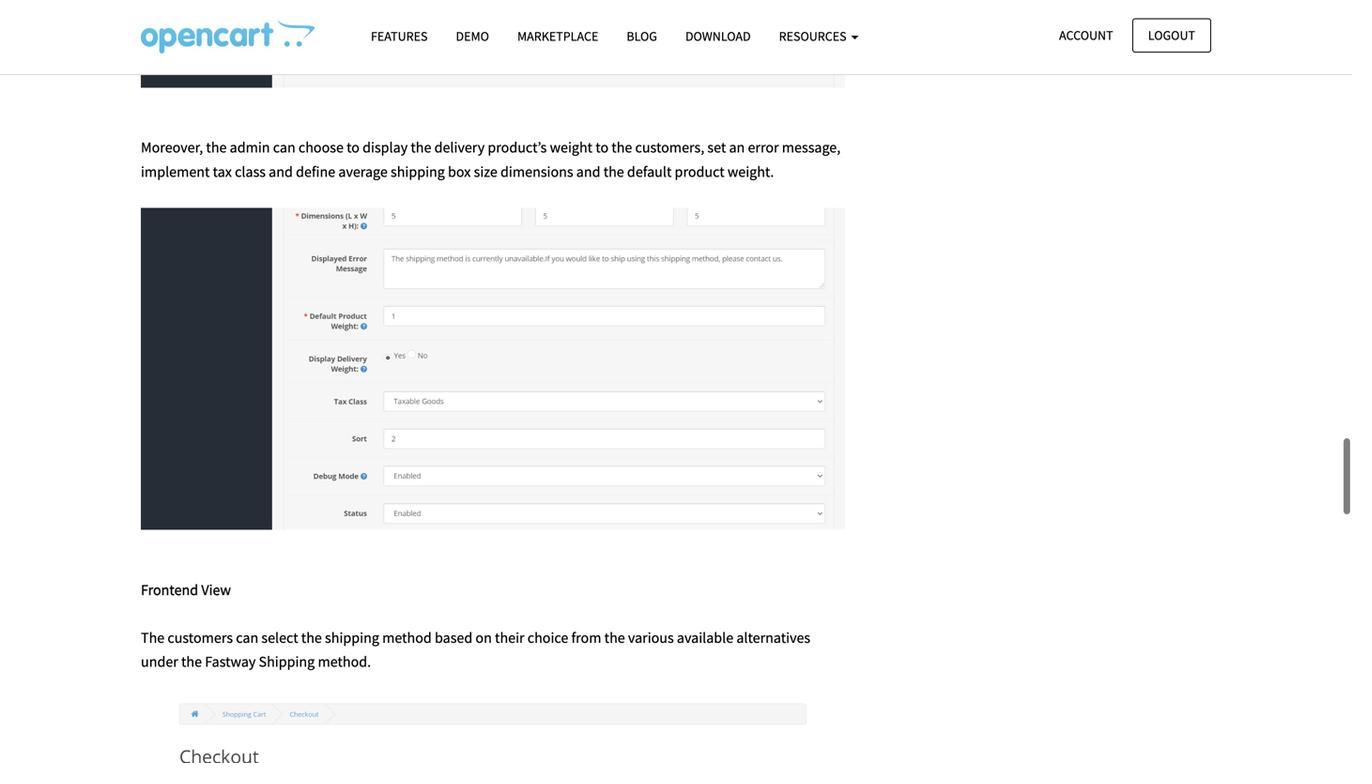 Task type: vqa. For each thing, say whether or not it's contained in the screenshot.
VQMod link
no



Task type: describe. For each thing, give the bounding box(es) containing it.
average
[[339, 162, 388, 181]]

download
[[686, 28, 751, 45]]

account
[[1060, 27, 1114, 44]]

fastway
[[205, 653, 256, 672]]

size
[[474, 162, 498, 181]]

class
[[235, 162, 266, 181]]

default
[[628, 162, 672, 181]]

can inside the customers can select the shipping method based on their choice from the various available alternatives under the fastway shipping method.
[[236, 629, 259, 648]]

available
[[677, 629, 734, 648]]

alternatives
[[737, 629, 811, 648]]

define
[[296, 162, 336, 181]]

under
[[141, 653, 178, 672]]

1 and from the left
[[269, 162, 293, 181]]

logout
[[1149, 27, 1196, 44]]

logout link
[[1133, 18, 1212, 53]]

frontend view
[[141, 581, 231, 600]]

select
[[262, 629, 298, 648]]

marketplace link
[[504, 20, 613, 53]]

resources
[[779, 28, 850, 45]]

various
[[628, 629, 674, 648]]

weight.
[[728, 162, 775, 181]]

the
[[141, 629, 165, 648]]

admin
[[230, 138, 270, 157]]

tax
[[213, 162, 232, 181]]

implement
[[141, 162, 210, 181]]

message,
[[782, 138, 841, 157]]

set
[[708, 138, 727, 157]]

based
[[435, 629, 473, 648]]

blog link
[[613, 20, 672, 53]]

shipping inside moreover, the admin can choose to display the delivery product's weight to the customers, set an error message, implement tax class and define average shipping box size dimensions and the default product weight.
[[391, 162, 445, 181]]

marketplace
[[518, 28, 599, 45]]

the right the from at the left bottom of page
[[605, 629, 625, 648]]

view
[[201, 581, 231, 600]]

choose
[[299, 138, 344, 157]]

method.
[[318, 653, 371, 672]]

from
[[572, 629, 602, 648]]

1 to from the left
[[347, 138, 360, 157]]

the customers can select the shipping method based on their choice from the various available alternatives under the fastway shipping method.
[[141, 629, 811, 672]]

account link
[[1044, 18, 1130, 53]]

blog
[[627, 28, 658, 45]]

an
[[730, 138, 745, 157]]

delivery
[[435, 138, 485, 157]]

the up 'default'
[[612, 138, 633, 157]]

display
[[363, 138, 408, 157]]



Task type: locate. For each thing, give the bounding box(es) containing it.
shipping up method.
[[325, 629, 379, 648]]

moreover,
[[141, 138, 203, 157]]

to right weight
[[596, 138, 609, 157]]

product's
[[488, 138, 547, 157]]

1 horizontal spatial shipping
[[391, 162, 445, 181]]

0 vertical spatial shipping
[[391, 162, 445, 181]]

dimensions
[[501, 162, 574, 181]]

0 vertical spatial can
[[273, 138, 296, 157]]

customers,
[[636, 138, 705, 157]]

shipping inside the customers can select the shipping method based on their choice from the various available alternatives under the fastway shipping method.
[[325, 629, 379, 648]]

shipping down display
[[391, 162, 445, 181]]

box
[[448, 162, 471, 181]]

method
[[382, 629, 432, 648]]

the up tax
[[206, 138, 227, 157]]

1 vertical spatial can
[[236, 629, 259, 648]]

the down customers
[[181, 653, 202, 672]]

resources link
[[765, 20, 873, 53]]

on
[[476, 629, 492, 648]]

the right select
[[301, 629, 322, 648]]

0 horizontal spatial shipping
[[325, 629, 379, 648]]

shipping
[[259, 653, 315, 672]]

0 horizontal spatial can
[[236, 629, 259, 648]]

can right admin on the left top
[[273, 138, 296, 157]]

download link
[[672, 20, 765, 53]]

demo link
[[442, 20, 504, 53]]

shipping
[[391, 162, 445, 181], [325, 629, 379, 648]]

opencart - opencart multi vendor fastway shipping image
[[141, 20, 315, 54]]

can up fastway
[[236, 629, 259, 648]]

weight
[[550, 138, 593, 157]]

customers
[[168, 629, 233, 648]]

1 vertical spatial shipping
[[325, 629, 379, 648]]

and down weight
[[577, 162, 601, 181]]

features link
[[357, 20, 442, 53]]

2 to from the left
[[596, 138, 609, 157]]

error
[[748, 138, 779, 157]]

the right display
[[411, 138, 432, 157]]

1 horizontal spatial and
[[577, 162, 601, 181]]

choice
[[528, 629, 569, 648]]

their
[[495, 629, 525, 648]]

2 and from the left
[[577, 162, 601, 181]]

product
[[675, 162, 725, 181]]

1 horizontal spatial can
[[273, 138, 296, 157]]

to
[[347, 138, 360, 157], [596, 138, 609, 157]]

demo
[[456, 28, 489, 45]]

the
[[206, 138, 227, 157], [411, 138, 432, 157], [612, 138, 633, 157], [604, 162, 625, 181], [301, 629, 322, 648], [605, 629, 625, 648], [181, 653, 202, 672]]

frontend
[[141, 581, 198, 600]]

0 horizontal spatial to
[[347, 138, 360, 157]]

can
[[273, 138, 296, 157], [236, 629, 259, 648]]

moreover, the admin can choose to display the delivery product's weight to the customers, set an error message, implement tax class and define average shipping box size dimensions and the default product weight.
[[141, 138, 841, 181]]

features
[[371, 28, 428, 45]]

to up the average
[[347, 138, 360, 157]]

can inside moreover, the admin can choose to display the delivery product's weight to the customers, set an error message, implement tax class and define average shipping box size dimensions and the default product weight.
[[273, 138, 296, 157]]

and
[[269, 162, 293, 181], [577, 162, 601, 181]]

0 horizontal spatial and
[[269, 162, 293, 181]]

the left 'default'
[[604, 162, 625, 181]]

1 horizontal spatial to
[[596, 138, 609, 157]]

and right class
[[269, 162, 293, 181]]



